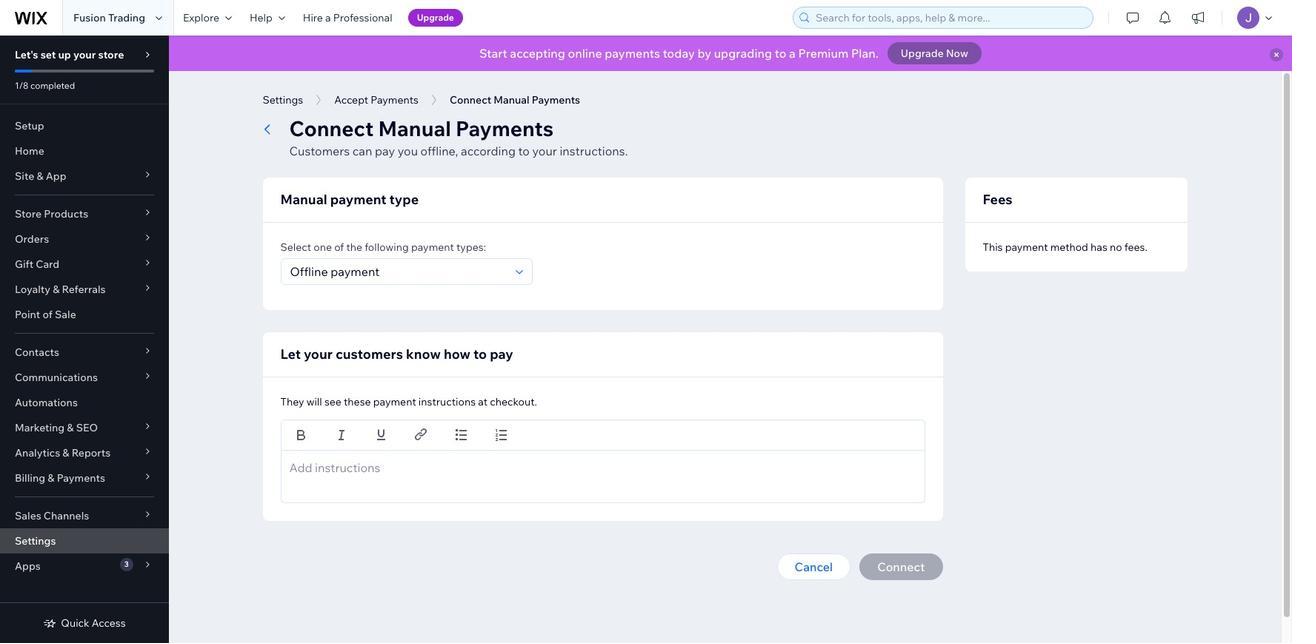Task type: describe. For each thing, give the bounding box(es) containing it.
setup
[[15, 119, 44, 133]]

point of sale
[[15, 308, 76, 322]]

accept payments
[[334, 93, 419, 107]]

a inside alert
[[789, 46, 796, 61]]

1 horizontal spatial your
[[304, 346, 333, 363]]

Select one of the following payment types: field
[[286, 259, 511, 285]]

quick
[[61, 617, 89, 631]]

professional
[[333, 11, 392, 24]]

settings for 'settings' link
[[15, 535, 56, 548]]

1/8
[[15, 80, 28, 91]]

billing & payments button
[[0, 466, 169, 491]]

analytics & reports button
[[0, 441, 169, 466]]

of inside sidebar element
[[43, 308, 53, 322]]

settings button
[[255, 89, 311, 111]]

your inside sidebar element
[[73, 48, 96, 62]]

fusion trading
[[73, 11, 145, 24]]

store
[[98, 48, 124, 62]]

instructions
[[419, 396, 476, 409]]

analytics & reports
[[15, 447, 111, 460]]

referrals
[[62, 283, 106, 296]]

start
[[479, 46, 507, 61]]

marketing
[[15, 422, 65, 435]]

you
[[398, 144, 418, 159]]

accept payments button
[[327, 89, 426, 111]]

up
[[58, 48, 71, 62]]

see
[[324, 396, 342, 409]]

loyalty & referrals
[[15, 283, 106, 296]]

at
[[478, 396, 488, 409]]

premium
[[798, 46, 849, 61]]

to inside alert
[[775, 46, 787, 61]]

reports
[[72, 447, 111, 460]]

point
[[15, 308, 40, 322]]

gift card
[[15, 258, 59, 271]]

automations
[[15, 396, 78, 410]]

payment left the type
[[330, 191, 386, 208]]

point of sale link
[[0, 302, 169, 328]]

& for billing
[[48, 472, 54, 485]]

no
[[1110, 241, 1122, 254]]

fees
[[983, 191, 1013, 208]]

following
[[365, 241, 409, 254]]

connect manual payments customers can pay you offline, according to your instructions.
[[289, 116, 628, 159]]

seo
[[76, 422, 98, 435]]

channels
[[44, 510, 89, 523]]

your inside connect manual payments customers can pay you offline, according to your instructions.
[[532, 144, 557, 159]]

communications
[[15, 371, 98, 385]]

upgrade now
[[901, 47, 969, 60]]

by
[[698, 46, 711, 61]]

now
[[946, 47, 969, 60]]

fusion
[[73, 11, 106, 24]]

completed
[[30, 80, 75, 91]]

gift card button
[[0, 252, 169, 277]]

let's set up your store
[[15, 48, 124, 62]]

help button
[[241, 0, 294, 36]]

settings link
[[0, 529, 169, 554]]

& for loyalty
[[53, 283, 60, 296]]

know
[[406, 346, 441, 363]]

automations link
[[0, 391, 169, 416]]

plan.
[[851, 46, 879, 61]]

manual payment type
[[280, 191, 419, 208]]

start accepting online payments today by upgrading to a premium plan. alert
[[169, 36, 1292, 71]]

payments
[[605, 46, 660, 61]]

let
[[280, 346, 301, 363]]

select one of the following payment types:
[[280, 241, 486, 254]]

sales channels button
[[0, 504, 169, 529]]

has
[[1091, 241, 1108, 254]]

this
[[983, 241, 1003, 254]]

accepting
[[510, 46, 565, 61]]

pay inside connect manual payments customers can pay you offline, according to your instructions.
[[375, 144, 395, 159]]

settings for settings button
[[263, 93, 303, 107]]

offline,
[[421, 144, 458, 159]]

let your customers know how to pay
[[280, 346, 513, 363]]

home link
[[0, 139, 169, 164]]

site
[[15, 170, 34, 183]]

trading
[[108, 11, 145, 24]]



Task type: vqa. For each thing, say whether or not it's contained in the screenshot.
yours. in the top of the page
no



Task type: locate. For each thing, give the bounding box(es) containing it.
1 vertical spatial of
[[43, 308, 53, 322]]

settings inside 'settings' link
[[15, 535, 56, 548]]

pay
[[375, 144, 395, 159], [490, 346, 513, 363]]

& right site
[[37, 170, 43, 183]]

1 horizontal spatial payments
[[371, 93, 419, 107]]

your right up
[[73, 48, 96, 62]]

loyalty
[[15, 283, 50, 296]]

marketing & seo button
[[0, 416, 169, 441]]

orders button
[[0, 227, 169, 252]]

2 horizontal spatial payments
[[456, 116, 554, 142]]

how
[[444, 346, 471, 363]]

to right how
[[474, 346, 487, 363]]

settings down sales
[[15, 535, 56, 548]]

hire a professional link
[[294, 0, 401, 36]]

1 horizontal spatial pay
[[490, 346, 513, 363]]

None text field
[[280, 451, 925, 504]]

& inside popup button
[[62, 447, 69, 460]]

app
[[46, 170, 66, 183]]

0 horizontal spatial upgrade
[[417, 12, 454, 23]]

payments
[[371, 93, 419, 107], [456, 116, 554, 142], [57, 472, 105, 485]]

0 horizontal spatial pay
[[375, 144, 395, 159]]

upgrade right professional
[[417, 12, 454, 23]]

payments for manual
[[456, 116, 554, 142]]

home
[[15, 145, 44, 158]]

1 horizontal spatial a
[[789, 46, 796, 61]]

of left the
[[334, 241, 344, 254]]

communications button
[[0, 365, 169, 391]]

0 vertical spatial upgrade
[[417, 12, 454, 23]]

& inside dropdown button
[[67, 422, 74, 435]]

&
[[37, 170, 43, 183], [53, 283, 60, 296], [67, 422, 74, 435], [62, 447, 69, 460], [48, 472, 54, 485]]

0 vertical spatial pay
[[375, 144, 395, 159]]

payments down analytics & reports popup button
[[57, 472, 105, 485]]

manual up select
[[280, 191, 327, 208]]

types:
[[457, 241, 486, 254]]

of left the sale
[[43, 308, 53, 322]]

payments inside 'button'
[[371, 93, 419, 107]]

0 horizontal spatial a
[[325, 11, 331, 24]]

1 horizontal spatial manual
[[378, 116, 451, 142]]

1 horizontal spatial settings
[[263, 93, 303, 107]]

instructions.
[[560, 144, 628, 159]]

payment right this
[[1005, 241, 1048, 254]]

orders
[[15, 233, 49, 246]]

1 vertical spatial manual
[[280, 191, 327, 208]]

1/8 completed
[[15, 80, 75, 91]]

upgrade for upgrade now
[[901, 47, 944, 60]]

1 vertical spatial upgrade
[[901, 47, 944, 60]]

your
[[73, 48, 96, 62], [532, 144, 557, 159], [304, 346, 333, 363]]

sales
[[15, 510, 41, 523]]

connect
[[289, 116, 374, 142]]

one
[[314, 241, 332, 254]]

type
[[389, 191, 419, 208]]

0 vertical spatial to
[[775, 46, 787, 61]]

quick access button
[[43, 617, 126, 631]]

quick access
[[61, 617, 126, 631]]

1 horizontal spatial to
[[518, 144, 530, 159]]

settings up connect
[[263, 93, 303, 107]]

analytics
[[15, 447, 60, 460]]

sidebar element
[[0, 36, 169, 644]]

manual inside connect manual payments customers can pay you offline, according to your instructions.
[[378, 116, 451, 142]]

will
[[307, 396, 322, 409]]

0 horizontal spatial manual
[[280, 191, 327, 208]]

upgrade for upgrade
[[417, 12, 454, 23]]

2 vertical spatial your
[[304, 346, 333, 363]]

these
[[344, 396, 371, 409]]

select
[[280, 241, 311, 254]]

billing
[[15, 472, 45, 485]]

sale
[[55, 308, 76, 322]]

site & app button
[[0, 164, 169, 189]]

1 vertical spatial a
[[789, 46, 796, 61]]

upgrade now button
[[888, 42, 982, 64]]

& for site
[[37, 170, 43, 183]]

the
[[346, 241, 362, 254]]

2 vertical spatial to
[[474, 346, 487, 363]]

& left reports
[[62, 447, 69, 460]]

cancel
[[795, 560, 833, 575]]

0 vertical spatial settings
[[263, 93, 303, 107]]

marketing & seo
[[15, 422, 98, 435]]

0 vertical spatial manual
[[378, 116, 451, 142]]

0 horizontal spatial payments
[[57, 472, 105, 485]]

& for analytics
[[62, 447, 69, 460]]

pay right how
[[490, 346, 513, 363]]

Search for tools, apps, help & more... field
[[811, 7, 1089, 28]]

this payment method has no fees.
[[983, 241, 1148, 254]]

& right the loyalty
[[53, 283, 60, 296]]

products
[[44, 207, 88, 221]]

1 vertical spatial pay
[[490, 346, 513, 363]]

to
[[775, 46, 787, 61], [518, 144, 530, 159], [474, 346, 487, 363]]

store products button
[[0, 202, 169, 227]]

0 vertical spatial of
[[334, 241, 344, 254]]

1 horizontal spatial upgrade
[[901, 47, 944, 60]]

0 horizontal spatial settings
[[15, 535, 56, 548]]

payment left the types:
[[411, 241, 454, 254]]

0 vertical spatial payments
[[371, 93, 419, 107]]

they
[[280, 396, 304, 409]]

1 vertical spatial to
[[518, 144, 530, 159]]

gift
[[15, 258, 33, 271]]

1 vertical spatial payments
[[456, 116, 554, 142]]

0 vertical spatial your
[[73, 48, 96, 62]]

can
[[353, 144, 372, 159]]

pay right can
[[375, 144, 395, 159]]

2 horizontal spatial your
[[532, 144, 557, 159]]

payments right accept
[[371, 93, 419, 107]]

0 horizontal spatial of
[[43, 308, 53, 322]]

contacts button
[[0, 340, 169, 365]]

& left seo
[[67, 422, 74, 435]]

payments inside popup button
[[57, 472, 105, 485]]

a left premium
[[789, 46, 796, 61]]

explore
[[183, 11, 219, 24]]

0 horizontal spatial to
[[474, 346, 487, 363]]

to right upgrading
[[775, 46, 787, 61]]

payment right these
[[373, 396, 416, 409]]

payments up according
[[456, 116, 554, 142]]

set
[[41, 48, 56, 62]]

today
[[663, 46, 695, 61]]

settings inside settings button
[[263, 93, 303, 107]]

payment
[[330, 191, 386, 208], [411, 241, 454, 254], [1005, 241, 1048, 254], [373, 396, 416, 409]]

customers
[[336, 346, 403, 363]]

sales channels
[[15, 510, 89, 523]]

accept
[[334, 93, 368, 107]]

apps
[[15, 560, 41, 574]]

& right billing
[[48, 472, 54, 485]]

& for marketing
[[67, 422, 74, 435]]

2 horizontal spatial to
[[775, 46, 787, 61]]

they will see these payment instructions at checkout.
[[280, 396, 537, 409]]

upgrade inside 'button'
[[417, 12, 454, 23]]

loyalty & referrals button
[[0, 277, 169, 302]]

fees.
[[1125, 241, 1148, 254]]

start accepting online payments today by upgrading to a premium plan.
[[479, 46, 879, 61]]

0 vertical spatial a
[[325, 11, 331, 24]]

1 horizontal spatial of
[[334, 241, 344, 254]]

to right according
[[518, 144, 530, 159]]

1 vertical spatial settings
[[15, 535, 56, 548]]

method
[[1051, 241, 1089, 254]]

1 vertical spatial your
[[532, 144, 557, 159]]

upgrading
[[714, 46, 772, 61]]

manual up you
[[378, 116, 451, 142]]

manual
[[378, 116, 451, 142], [280, 191, 327, 208]]

your right let
[[304, 346, 333, 363]]

upgrade inside button
[[901, 47, 944, 60]]

cancel button
[[777, 554, 851, 581]]

upgrade left now
[[901, 47, 944, 60]]

payments inside connect manual payments customers can pay you offline, according to your instructions.
[[456, 116, 554, 142]]

billing & payments
[[15, 472, 105, 485]]

customers
[[289, 144, 350, 159]]

setup link
[[0, 113, 169, 139]]

2 vertical spatial payments
[[57, 472, 105, 485]]

a right hire at top
[[325, 11, 331, 24]]

according
[[461, 144, 516, 159]]

of
[[334, 241, 344, 254], [43, 308, 53, 322]]

upgrade button
[[408, 9, 463, 27]]

3
[[124, 560, 129, 570]]

help
[[250, 11, 273, 24]]

hire
[[303, 11, 323, 24]]

0 horizontal spatial your
[[73, 48, 96, 62]]

& inside popup button
[[48, 472, 54, 485]]

to inside connect manual payments customers can pay you offline, according to your instructions.
[[518, 144, 530, 159]]

checkout.
[[490, 396, 537, 409]]

your left 'instructions.'
[[532, 144, 557, 159]]

let's
[[15, 48, 38, 62]]

payments for &
[[57, 472, 105, 485]]

a
[[325, 11, 331, 24], [789, 46, 796, 61]]



